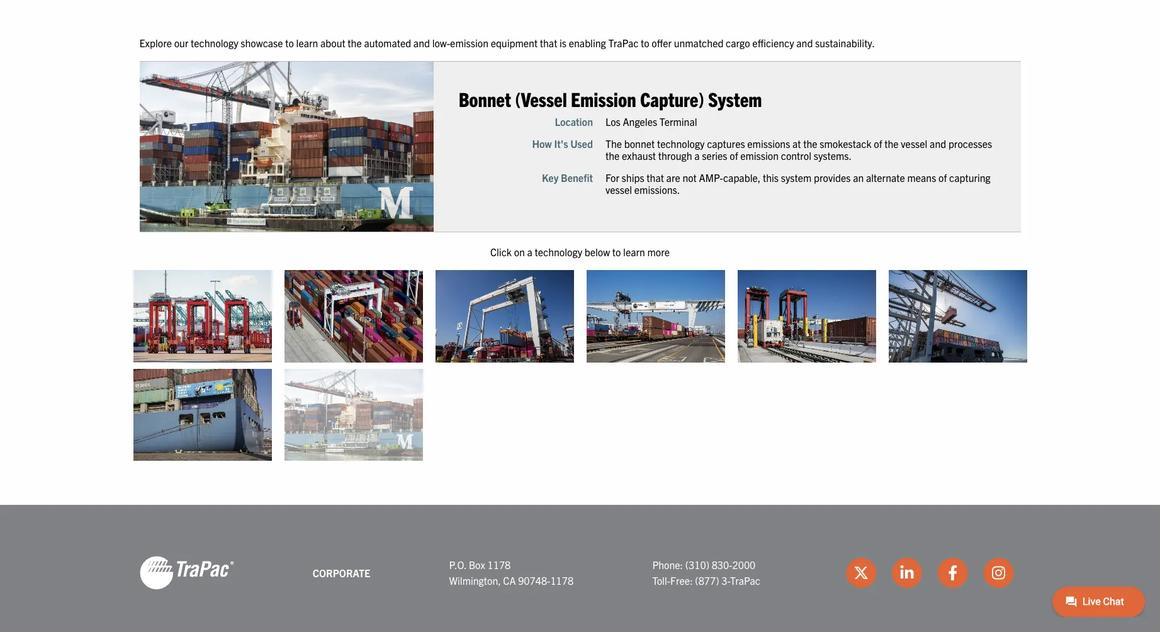 Task type: describe. For each thing, give the bounding box(es) containing it.
(vessel
[[515, 86, 567, 111]]

about
[[320, 36, 345, 49]]

1 horizontal spatial and
[[797, 36, 813, 49]]

technology for captures
[[657, 137, 705, 150]]

unmatched
[[674, 36, 724, 49]]

bonnet
[[458, 86, 511, 111]]

corporate
[[313, 566, 370, 579]]

for ships that are not amp-capable, this system provides an alternate means of capturing vessel emissions.
[[605, 171, 991, 196]]

los angeles terminal
[[605, 115, 697, 128]]

systems.
[[814, 149, 852, 162]]

enabling
[[569, 36, 606, 49]]

system
[[708, 86, 762, 111]]

below
[[585, 245, 610, 258]]

emissions
[[747, 137, 790, 150]]

capture)
[[640, 86, 704, 111]]

captures
[[707, 137, 745, 150]]

the right at
[[803, 137, 817, 150]]

capable,
[[723, 171, 760, 184]]

series
[[702, 149, 727, 162]]

the right about
[[348, 36, 362, 49]]

0 horizontal spatial that
[[540, 36, 557, 49]]

1 horizontal spatial learn
[[623, 245, 645, 258]]

how it's used
[[532, 137, 593, 150]]

bonnet
[[624, 137, 655, 150]]

vessel inside the for ships that are not amp-capable, this system provides an alternate means of capturing vessel emissions.
[[605, 183, 632, 196]]

1 vertical spatial a
[[527, 245, 533, 258]]

our
[[174, 36, 188, 49]]

phone: (310) 830-2000 toll-free: (877) 3-trapac
[[653, 558, 761, 587]]

2 horizontal spatial to
[[641, 36, 650, 49]]

provides
[[814, 171, 851, 184]]

cargo
[[726, 36, 750, 49]]

on
[[514, 245, 525, 258]]

footer containing p.o. box 1178
[[0, 505, 1160, 632]]

that inside the for ships that are not amp-capable, this system provides an alternate means of capturing vessel emissions.
[[647, 171, 664, 184]]

(310)
[[686, 558, 710, 571]]

amp-
[[699, 171, 723, 184]]

key
[[542, 171, 558, 184]]

used
[[570, 137, 593, 150]]

trapac los angeles automated stacking crane image
[[284, 270, 423, 363]]

automated
[[364, 36, 411, 49]]

benefit
[[561, 171, 593, 184]]

0 horizontal spatial to
[[285, 36, 294, 49]]

corporate image
[[139, 556, 234, 591]]

click on a technology below to learn more
[[490, 245, 670, 258]]

is
[[560, 36, 567, 49]]

toll-
[[653, 574, 671, 587]]

are
[[666, 171, 680, 184]]

emission inside the bonnet technology captures emissions at the smokestack of the vessel and processes the exhaust through a series of emission control systems.
[[740, 149, 779, 162]]

2000
[[733, 558, 756, 571]]

ships
[[622, 171, 644, 184]]

90748-
[[518, 574, 551, 587]]

key benefit
[[542, 171, 593, 184]]

1 horizontal spatial to
[[612, 245, 621, 258]]

emission
[[571, 86, 636, 111]]

bonnet (vessel emission capture) system
[[458, 86, 762, 111]]



Task type: vqa. For each thing, say whether or not it's contained in the screenshot.
TraPac Los Angeles Automated Stacking Crane IMAGE
yes



Task type: locate. For each thing, give the bounding box(es) containing it.
p.o.
[[449, 558, 467, 571]]

the bonnet technology captures emissions at the smokestack of the vessel and processes the exhaust through a series of emission control systems.
[[605, 137, 992, 162]]

technology
[[191, 36, 238, 49], [657, 137, 705, 150], [535, 245, 582, 258]]

wilmington,
[[449, 574, 501, 587]]

trapac down '2000'
[[730, 574, 761, 587]]

1178 right ca on the bottom of page
[[551, 574, 574, 587]]

a inside the bonnet technology captures emissions at the smokestack of the vessel and processes the exhaust through a series of emission control systems.
[[694, 149, 700, 162]]

the
[[605, 137, 622, 150]]

0 horizontal spatial and
[[414, 36, 430, 49]]

smokestack
[[820, 137, 872, 150]]

bonnet (vessel emission capture) system main content
[[127, 35, 1160, 467]]

and inside the bonnet technology captures emissions at the smokestack of the vessel and processes the exhaust through a series of emission control systems.
[[930, 137, 946, 150]]

offer
[[652, 36, 672, 49]]

1 vertical spatial trapac
[[730, 574, 761, 587]]

trapac inside phone: (310) 830-2000 toll-free: (877) 3-trapac
[[730, 574, 761, 587]]

a left series
[[694, 149, 700, 162]]

of inside the for ships that are not amp-capable, this system provides an alternate means of capturing vessel emissions.
[[938, 171, 947, 184]]

0 vertical spatial trapac
[[609, 36, 639, 49]]

learn
[[296, 36, 318, 49], [623, 245, 645, 258]]

ca
[[503, 574, 516, 587]]

trapac los angeles automated straddle carrier image
[[133, 270, 272, 363]]

the up alternate
[[884, 137, 899, 150]]

830-
[[712, 558, 733, 571]]

free:
[[671, 574, 693, 587]]

technology left below
[[535, 245, 582, 258]]

trapac
[[609, 36, 639, 49], [730, 574, 761, 587]]

2 horizontal spatial of
[[938, 171, 947, 184]]

0 horizontal spatial of
[[730, 149, 738, 162]]

alternate
[[866, 171, 905, 184]]

technology down terminal
[[657, 137, 705, 150]]

technology for showcase
[[191, 36, 238, 49]]

at
[[792, 137, 801, 150]]

2 horizontal spatial and
[[930, 137, 946, 150]]

showcase
[[241, 36, 283, 49]]

sustainability.
[[815, 36, 875, 49]]

1 horizontal spatial vessel
[[901, 137, 927, 150]]

for
[[605, 171, 619, 184]]

of right smokestack
[[874, 137, 882, 150]]

0 horizontal spatial technology
[[191, 36, 238, 49]]

and right efficiency
[[797, 36, 813, 49]]

0 vertical spatial emission
[[450, 36, 489, 49]]

emission up "this"
[[740, 149, 779, 162]]

trapac los angeles automated radiation scanning image
[[738, 270, 876, 363]]

1 horizontal spatial a
[[694, 149, 700, 162]]

a right on
[[527, 245, 533, 258]]

vessel inside the bonnet technology captures emissions at the smokestack of the vessel and processes the exhaust through a series of emission control systems.
[[901, 137, 927, 150]]

technology right our
[[191, 36, 238, 49]]

2 horizontal spatial technology
[[657, 137, 705, 150]]

that left are
[[647, 171, 664, 184]]

1 horizontal spatial that
[[647, 171, 664, 184]]

click
[[490, 245, 512, 258]]

of right series
[[730, 149, 738, 162]]

0 vertical spatial 1178
[[488, 558, 511, 571]]

explore our technology showcase to learn about the automated and low-emission equipment that is enabling trapac to offer unmatched cargo efficiency and sustainability.
[[139, 36, 875, 49]]

to right below
[[612, 245, 621, 258]]

this
[[763, 171, 779, 184]]

capturing
[[949, 171, 991, 184]]

to right showcase
[[285, 36, 294, 49]]

to
[[285, 36, 294, 49], [641, 36, 650, 49], [612, 245, 621, 258]]

exhaust
[[622, 149, 656, 162]]

phone:
[[653, 558, 683, 571]]

a
[[694, 149, 700, 162], [527, 245, 533, 258]]

system
[[781, 171, 811, 184]]

1 vertical spatial vessel
[[605, 183, 632, 196]]

0 horizontal spatial vessel
[[605, 183, 632, 196]]

emission
[[450, 36, 489, 49], [740, 149, 779, 162]]

low-
[[432, 36, 450, 49]]

means
[[907, 171, 936, 184]]

how
[[532, 137, 552, 150]]

learn left about
[[296, 36, 318, 49]]

to left offer
[[641, 36, 650, 49]]

0 horizontal spatial a
[[527, 245, 533, 258]]

0 horizontal spatial trapac
[[609, 36, 639, 49]]

1 horizontal spatial emission
[[740, 149, 779, 162]]

los
[[605, 115, 620, 128]]

2 vertical spatial technology
[[535, 245, 582, 258]]

learn left more
[[623, 245, 645, 258]]

it's
[[554, 137, 568, 150]]

1 vertical spatial that
[[647, 171, 664, 184]]

1 vertical spatial learn
[[623, 245, 645, 258]]

1 vertical spatial emission
[[740, 149, 779, 162]]

1178
[[488, 558, 511, 571], [551, 574, 574, 587]]

an
[[853, 171, 864, 184]]

terminal
[[659, 115, 697, 128]]

1178 up ca on the bottom of page
[[488, 558, 511, 571]]

that
[[540, 36, 557, 49], [647, 171, 664, 184]]

explore
[[139, 36, 172, 49]]

equipment
[[491, 36, 538, 49]]

and
[[414, 36, 430, 49], [797, 36, 813, 49], [930, 137, 946, 150]]

1 vertical spatial technology
[[657, 137, 705, 150]]

emissions.
[[634, 183, 680, 196]]

not
[[682, 171, 697, 184]]

0 horizontal spatial learn
[[296, 36, 318, 49]]

box
[[469, 558, 485, 571]]

(877)
[[695, 574, 719, 587]]

0 horizontal spatial emission
[[450, 36, 489, 49]]

0 vertical spatial learn
[[296, 36, 318, 49]]

of right the means
[[938, 171, 947, 184]]

and left processes
[[930, 137, 946, 150]]

through
[[658, 149, 692, 162]]

footer
[[0, 505, 1160, 632]]

1 horizontal spatial of
[[874, 137, 882, 150]]

efficiency
[[753, 36, 794, 49]]

more
[[648, 245, 670, 258]]

0 vertical spatial a
[[694, 149, 700, 162]]

1 vertical spatial 1178
[[551, 574, 574, 587]]

0 vertical spatial vessel
[[901, 137, 927, 150]]

3-
[[722, 574, 730, 587]]

1 horizontal spatial trapac
[[730, 574, 761, 587]]

vessel up the means
[[901, 137, 927, 150]]

p.o. box 1178 wilmington, ca 90748-1178
[[449, 558, 574, 587]]

vessel
[[901, 137, 927, 150], [605, 183, 632, 196]]

of
[[874, 137, 882, 150], [730, 149, 738, 162], [938, 171, 947, 184]]

0 vertical spatial that
[[540, 36, 557, 49]]

and left the "low-"
[[414, 36, 430, 49]]

control
[[781, 149, 811, 162]]

vessel left emissions.
[[605, 183, 632, 196]]

that left is
[[540, 36, 557, 49]]

trapac inside bonnet (vessel emission capture) system main content
[[609, 36, 639, 49]]

processes
[[948, 137, 992, 150]]

technology inside the bonnet technology captures emissions at the smokestack of the vessel and processes the exhaust through a series of emission control systems.
[[657, 137, 705, 150]]

1 horizontal spatial technology
[[535, 245, 582, 258]]

the up for
[[605, 149, 619, 162]]

0 vertical spatial technology
[[191, 36, 238, 49]]

trapac right enabling
[[609, 36, 639, 49]]

1 horizontal spatial 1178
[[551, 574, 574, 587]]

the
[[348, 36, 362, 49], [803, 137, 817, 150], [884, 137, 899, 150], [605, 149, 619, 162]]

location
[[555, 115, 593, 128]]

emission left "equipment"
[[450, 36, 489, 49]]

angeles
[[623, 115, 657, 128]]

0 horizontal spatial 1178
[[488, 558, 511, 571]]



